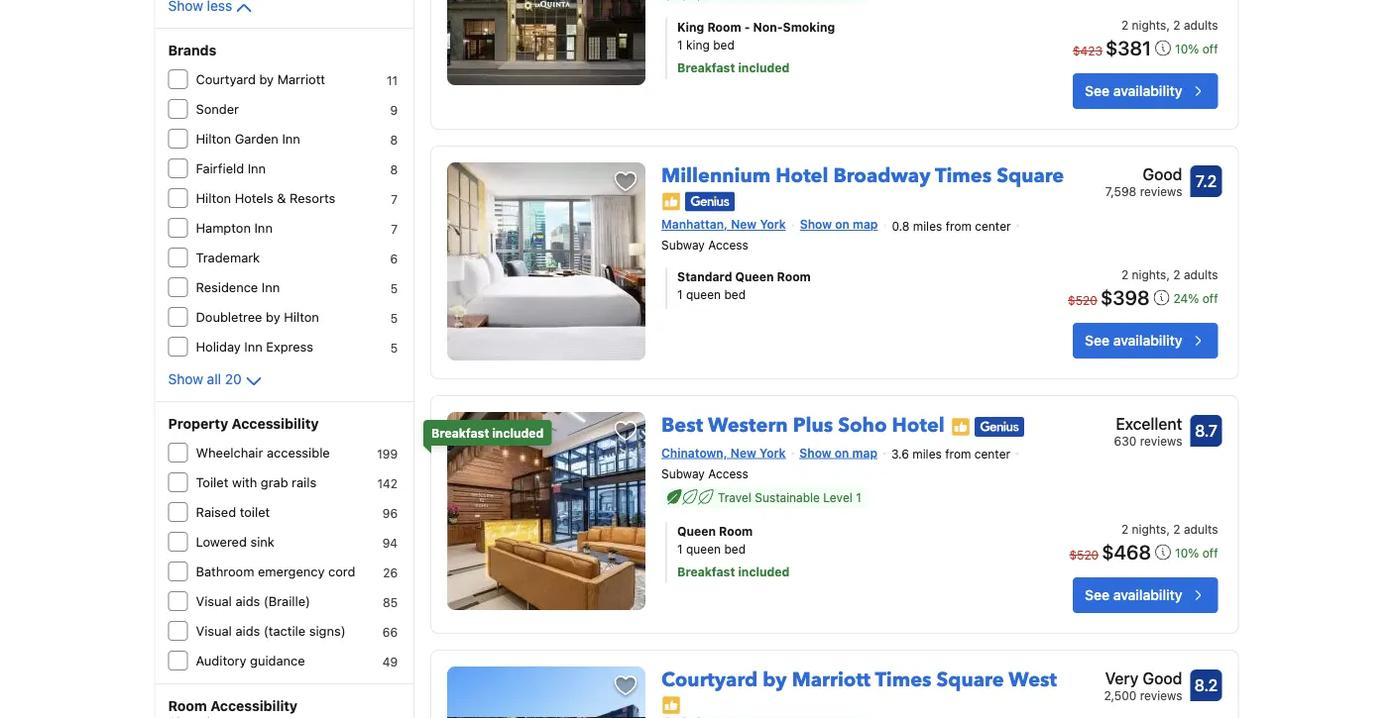 Task type: describe. For each thing, give the bounding box(es) containing it.
toilet
[[240, 505, 270, 520]]

queen inside the queen room 1 queen bed breakfast included
[[686, 542, 721, 556]]

66
[[383, 626, 398, 640]]

2 nights , 2 adults for best western plus soho hotel
[[1121, 522, 1218, 536]]

miles for soho
[[912, 448, 942, 462]]

access for best
[[708, 467, 748, 481]]

(braille)
[[264, 594, 310, 609]]

$381
[[1106, 36, 1151, 59]]

2 vertical spatial hilton
[[284, 310, 319, 325]]

york for western
[[759, 446, 786, 460]]

wheelchair
[[196, 446, 263, 461]]

good 7,598 reviews
[[1105, 165, 1182, 198]]

hilton for hilton garden inn
[[196, 131, 231, 146]]

very good element
[[1104, 667, 1182, 691]]

10% for $381
[[1175, 42, 1199, 56]]

nights for hotel
[[1132, 522, 1166, 536]]

1 5 from the top
[[390, 282, 398, 295]]

from for square
[[946, 219, 972, 233]]

holiday
[[196, 340, 241, 354]]

standard queen room link
[[677, 268, 1012, 286]]

this property is part of our preferred partner program. it's committed to providing excellent service and good value. it'll pay us a higher commission if you make a booking. image for best western plus soho hotel
[[951, 417, 971, 437]]

standard
[[677, 270, 732, 284]]

reviews for best western plus soho hotel
[[1140, 434, 1182, 448]]

property
[[168, 416, 228, 432]]

0.8
[[892, 219, 910, 233]]

bed inside the queen room 1 queen bed breakfast included
[[724, 542, 746, 556]]

142
[[377, 477, 398, 491]]

plus
[[793, 413, 833, 440]]

aids for (braille)
[[235, 594, 260, 609]]

king
[[677, 20, 704, 34]]

by for courtyard by marriott
[[259, 72, 274, 87]]

sonder
[[196, 102, 239, 117]]

see availability for millennium hotel broadway times square
[[1085, 333, 1182, 349]]

show on map for broadway
[[800, 218, 878, 232]]

lowered sink
[[196, 535, 274, 550]]

see for millennium hotel broadway times square
[[1085, 333, 1110, 349]]

best
[[661, 413, 703, 440]]

included inside king room - non-smoking 1 king bed breakfast included
[[738, 61, 790, 75]]

visual for visual aids (tactile signs)
[[196, 624, 232, 639]]

courtyard for courtyard by marriott times square west
[[661, 667, 758, 694]]

7,598
[[1105, 185, 1137, 198]]

access for millennium
[[708, 238, 748, 252]]

residence inn
[[196, 280, 280, 295]]

1 vertical spatial included
[[492, 427, 544, 440]]

hampton
[[196, 221, 251, 235]]

breakfast included
[[431, 427, 544, 440]]

millennium hotel broadway times square
[[661, 163, 1064, 190]]

map for plus
[[852, 446, 878, 460]]

raised toilet
[[196, 505, 270, 520]]

94
[[382, 536, 398, 550]]

, for hotel
[[1166, 522, 1170, 536]]

brands
[[168, 42, 217, 59]]

holiday inn express
[[196, 340, 313, 354]]

-
[[744, 20, 750, 34]]

subway for millennium
[[661, 238, 705, 252]]

show on map for plus
[[800, 446, 878, 460]]

king room - non-smoking 1 king bed breakfast included
[[677, 20, 835, 75]]

$468
[[1102, 540, 1151, 564]]

sustainable
[[755, 491, 820, 505]]

1 see availability link from the top
[[1073, 74, 1218, 109]]

times for marriott
[[875, 667, 932, 694]]

guidance
[[250, 654, 305, 669]]

marriott for courtyard by marriott
[[277, 72, 325, 87]]

bathroom
[[196, 565, 254, 580]]

off for millennium hotel broadway times square
[[1202, 292, 1218, 306]]

20
[[225, 371, 242, 388]]

millennium hotel broadway times square image
[[447, 163, 646, 361]]

$398
[[1100, 286, 1150, 309]]

adults for best western plus soho hotel
[[1184, 522, 1218, 536]]

7 for hampton inn
[[391, 222, 398, 236]]

subway for best
[[661, 467, 705, 481]]

bed inside king room - non-smoking 1 king bed breakfast included
[[713, 38, 735, 52]]

toilet
[[196, 475, 228, 490]]

this property is part of our preferred partner program. it's committed to providing excellent service and good value. it'll pay us a higher commission if you make a booking. image for best western plus soho hotel
[[951, 417, 971, 437]]

49
[[382, 655, 398, 669]]

3.6
[[891, 448, 909, 462]]

excellent element
[[1114, 413, 1182, 436]]

5 for express
[[390, 341, 398, 355]]

11
[[387, 73, 398, 87]]

1 see from the top
[[1085, 83, 1110, 99]]

square for courtyard by marriott times square west
[[937, 667, 1004, 694]]

10% for $468
[[1175, 547, 1199, 561]]

residence
[[196, 280, 258, 295]]

good inside very good 2,500 reviews
[[1143, 670, 1182, 689]]

0.8 miles from center subway access
[[661, 219, 1011, 252]]

auditory
[[196, 654, 246, 669]]

signs)
[[309, 624, 346, 639]]

9
[[390, 103, 398, 117]]

85
[[383, 596, 398, 610]]

1 inside the queen room 1 queen bed breakfast included
[[677, 542, 683, 556]]

scored 8.7 element
[[1190, 416, 1222, 447]]

queen inside standard queen room 1 queen bed
[[735, 270, 774, 284]]

doubletree by hilton
[[196, 310, 319, 325]]

good inside "good 7,598 reviews"
[[1143, 165, 1182, 184]]

hotels
[[235, 191, 273, 206]]

6
[[390, 252, 398, 266]]

excellent 630 reviews
[[1114, 415, 1182, 448]]

manhattan,
[[661, 218, 728, 232]]

center for hotel
[[974, 448, 1010, 462]]

fairfield
[[196, 161, 244, 176]]

visual aids (tactile signs)
[[196, 624, 346, 639]]

courtyard by marriott times square west
[[661, 667, 1057, 694]]

fairfield inn
[[196, 161, 266, 176]]

queen room 1 queen bed breakfast included
[[677, 524, 790, 579]]

bed inside standard queen room 1 queen bed
[[724, 288, 746, 302]]

rails
[[292, 475, 317, 490]]

room accessibility
[[168, 699, 298, 715]]

standard queen room 1 queen bed
[[677, 270, 811, 302]]

on for broadway
[[835, 218, 850, 232]]

very good 2,500 reviews
[[1104, 670, 1182, 703]]

see availability link for millennium hotel broadway times square
[[1073, 323, 1218, 359]]

very
[[1105, 670, 1139, 689]]

10% off for $381
[[1175, 42, 1218, 56]]

doubletree
[[196, 310, 262, 325]]

$423
[[1073, 44, 1103, 58]]

visual for visual aids (braille)
[[196, 594, 232, 609]]

8.2
[[1194, 677, 1218, 695]]

western
[[708, 413, 788, 440]]

199
[[377, 447, 398, 461]]



Task type: locate. For each thing, give the bounding box(es) containing it.
0 vertical spatial access
[[708, 238, 748, 252]]

courtyard
[[196, 72, 256, 87], [661, 667, 758, 694]]

1 vertical spatial 7
[[391, 222, 398, 236]]

new right manhattan,
[[731, 218, 757, 232]]

reviews inside excellent 630 reviews
[[1140, 434, 1182, 448]]

1 show on map from the top
[[800, 218, 878, 232]]

scored 8.2 element
[[1190, 670, 1222, 702]]

1 vertical spatial courtyard
[[661, 667, 758, 694]]

, for square
[[1166, 268, 1170, 282]]

0 vertical spatial off
[[1202, 42, 1218, 56]]

2 show on map from the top
[[800, 446, 878, 460]]

2 access from the top
[[708, 467, 748, 481]]

show left all
[[168, 371, 203, 388]]

1 vertical spatial on
[[835, 446, 849, 460]]

hampton inn
[[196, 221, 273, 235]]

(tactile
[[264, 624, 306, 639]]

$520 left $398
[[1068, 294, 1097, 308]]

3 off from the top
[[1202, 547, 1218, 561]]

access inside 3.6 miles from center subway access
[[708, 467, 748, 481]]

1 vertical spatial reviews
[[1140, 434, 1182, 448]]

room
[[707, 20, 741, 34], [777, 270, 811, 284], [719, 524, 753, 538], [168, 699, 207, 715]]

1 vertical spatial availability
[[1113, 333, 1182, 349]]

1 vertical spatial nights
[[1132, 268, 1166, 282]]

0 vertical spatial square
[[997, 163, 1064, 190]]

2 vertical spatial 2 nights , 2 adults
[[1121, 522, 1218, 536]]

show all 20
[[168, 371, 242, 388]]

2 availability from the top
[[1113, 333, 1182, 349]]

1 vertical spatial good
[[1143, 670, 1182, 689]]

king room - non-smoking link
[[677, 18, 1012, 36]]

show up standard queen room link
[[800, 218, 832, 232]]

show for best
[[800, 446, 831, 460]]

2 off from the top
[[1202, 292, 1218, 306]]

accessibility up wheelchair accessible
[[232, 416, 319, 432]]

center inside 0.8 miles from center subway access
[[975, 219, 1011, 233]]

1 see availability from the top
[[1085, 83, 1182, 99]]

8 for fairfield inn
[[390, 163, 398, 176]]

1 aids from the top
[[235, 594, 260, 609]]

toilet with grab rails
[[196, 475, 317, 490]]

see availability
[[1085, 83, 1182, 99], [1085, 333, 1182, 349], [1085, 587, 1182, 604]]

8.7
[[1195, 422, 1218, 441]]

2 vertical spatial by
[[763, 667, 787, 694]]

0 horizontal spatial courtyard
[[196, 72, 256, 87]]

access down manhattan, new york
[[708, 238, 748, 252]]

genius discounts available at this property. image
[[685, 192, 735, 212], [685, 192, 735, 212], [975, 417, 1024, 437], [975, 417, 1024, 437]]

nights up '$468'
[[1132, 522, 1166, 536]]

room inside king room - non-smoking 1 king bed breakfast included
[[707, 20, 741, 34]]

inn
[[282, 131, 300, 146], [248, 161, 266, 176], [254, 221, 273, 235], [262, 280, 280, 295], [244, 340, 263, 354]]

inn right garden
[[282, 131, 300, 146]]

hilton for hilton hotels & resorts
[[196, 191, 231, 206]]

grab
[[261, 475, 288, 490]]

3 5 from the top
[[390, 341, 398, 355]]

2,500
[[1104, 689, 1137, 703]]

raised
[[196, 505, 236, 520]]

0 vertical spatial nights
[[1132, 18, 1166, 32]]

best western plus soho hotel
[[661, 413, 945, 440]]

good right very
[[1143, 670, 1182, 689]]

square left the west
[[937, 667, 1004, 694]]

0 vertical spatial this property is part of our preferred partner program. it's committed to providing excellent service and good value. it'll pay us a higher commission if you make a booking. image
[[951, 417, 971, 437]]

0 vertical spatial see availability
[[1085, 83, 1182, 99]]

access inside 0.8 miles from center subway access
[[708, 238, 748, 252]]

0 vertical spatial miles
[[913, 219, 942, 233]]

1 subway from the top
[[661, 238, 705, 252]]

wheelchair accessible
[[196, 446, 330, 461]]

aids down bathroom
[[235, 594, 260, 609]]

west
[[1009, 667, 1057, 694]]

see for best western plus soho hotel
[[1085, 587, 1110, 604]]

1 8 from the top
[[390, 133, 398, 147]]

2 nights , 2 adults for millennium hotel broadway times square
[[1121, 268, 1218, 282]]

from right 0.8
[[946, 219, 972, 233]]

availability down '$468'
[[1113, 587, 1182, 604]]

1
[[677, 38, 683, 52], [677, 288, 683, 302], [856, 491, 861, 505], [677, 542, 683, 556]]

hilton down sonder
[[196, 131, 231, 146]]

center inside 3.6 miles from center subway access
[[974, 448, 1010, 462]]

off right $381
[[1202, 42, 1218, 56]]

reviews down excellent
[[1140, 434, 1182, 448]]

0 vertical spatial visual
[[196, 594, 232, 609]]

1 vertical spatial see
[[1085, 333, 1110, 349]]

0 vertical spatial see availability link
[[1073, 74, 1218, 109]]

room down "travel"
[[719, 524, 753, 538]]

times for broadway
[[935, 163, 992, 190]]

1 vertical spatial see availability
[[1085, 333, 1182, 349]]

queen inside standard queen room 1 queen bed
[[686, 288, 721, 302]]

0 vertical spatial 8
[[390, 133, 398, 147]]

8
[[390, 133, 398, 147], [390, 163, 398, 176]]

subway down the chinatown,
[[661, 467, 705, 481]]

nights for square
[[1132, 268, 1166, 282]]

see availability link down $381
[[1073, 74, 1218, 109]]

miles right 3.6
[[912, 448, 942, 462]]

accessible
[[267, 446, 330, 461]]

aids up 'auditory guidance'
[[235, 624, 260, 639]]

show for millennium
[[800, 218, 832, 232]]

bed down "travel"
[[724, 542, 746, 556]]

this property is part of our preferred partner program. it's committed to providing excellent service and good value. it'll pay us a higher commission if you make a booking. image for courtyard by marriott times square west
[[661, 696, 681, 716]]

2 nights from the top
[[1132, 268, 1166, 282]]

0 vertical spatial 2 nights , 2 adults
[[1121, 18, 1218, 32]]

trademark
[[196, 250, 260, 265]]

10% off right '$468'
[[1175, 547, 1218, 561]]

1 vertical spatial visual
[[196, 624, 232, 639]]

soho
[[838, 413, 887, 440]]

1 nights from the top
[[1132, 18, 1166, 32]]

new
[[731, 218, 757, 232], [731, 446, 756, 460]]

bed down standard
[[724, 288, 746, 302]]

see availability down '$468'
[[1085, 587, 1182, 604]]

auditory guidance
[[196, 654, 305, 669]]

availability for millennium hotel broadway times square
[[1113, 333, 1182, 349]]

10% off for $468
[[1175, 547, 1218, 561]]

show
[[800, 218, 832, 232], [168, 371, 203, 388], [800, 446, 831, 460]]

new for western
[[731, 446, 756, 460]]

0 vertical spatial marriott
[[277, 72, 325, 87]]

visual
[[196, 594, 232, 609], [196, 624, 232, 639]]

hilton down fairfield at the left top of page
[[196, 191, 231, 206]]

inn down garden
[[248, 161, 266, 176]]

1 vertical spatial show on map
[[800, 446, 878, 460]]

1 10% off from the top
[[1175, 42, 1218, 56]]

room down 0.8 miles from center subway access
[[777, 270, 811, 284]]

0 vertical spatial bed
[[713, 38, 735, 52]]

new for hotel
[[731, 218, 757, 232]]

1 good from the top
[[1143, 165, 1182, 184]]

see down $398
[[1085, 333, 1110, 349]]

0 vertical spatial queen
[[735, 270, 774, 284]]

2 10% off from the top
[[1175, 547, 1218, 561]]

0 vertical spatial accessibility
[[232, 416, 319, 432]]

room left the -
[[707, 20, 741, 34]]

accessibility down 'auditory guidance'
[[210, 699, 298, 715]]

0 vertical spatial 10% off
[[1175, 42, 1218, 56]]

1 vertical spatial times
[[875, 667, 932, 694]]

emergency
[[258, 565, 325, 580]]

2 good from the top
[[1143, 670, 1182, 689]]

center right 0.8
[[975, 219, 1011, 233]]

2 subway from the top
[[661, 467, 705, 481]]

show all 20 button
[[168, 370, 266, 394]]

see availability for best western plus soho hotel
[[1085, 587, 1182, 604]]

queen
[[686, 288, 721, 302], [686, 542, 721, 556]]

show on map up standard queen room link
[[800, 218, 878, 232]]

nights
[[1132, 18, 1166, 32], [1132, 268, 1166, 282], [1132, 522, 1166, 536]]

property accessibility
[[168, 416, 319, 432]]

3 2 nights , 2 adults from the top
[[1121, 522, 1218, 536]]

excellent
[[1116, 415, 1182, 434]]

1 vertical spatial 10% off
[[1175, 547, 1218, 561]]

0 vertical spatial new
[[731, 218, 757, 232]]

see availability link down $398
[[1073, 323, 1218, 359]]

7 for hilton hotels & resorts
[[391, 192, 398, 206]]

subway inside 0.8 miles from center subway access
[[661, 238, 705, 252]]

2 vertical spatial reviews
[[1140, 689, 1182, 703]]

visual down bathroom
[[196, 594, 232, 609]]

3 see from the top
[[1085, 587, 1110, 604]]

2 see availability from the top
[[1085, 333, 1182, 349]]

1 , from the top
[[1166, 18, 1170, 32]]

1 vertical spatial breakfast
[[431, 427, 489, 440]]

square for millennium hotel broadway times square
[[997, 163, 1064, 190]]

courtyard by marriott times square west link
[[661, 659, 1057, 694]]

2 see availability link from the top
[[1073, 323, 1218, 359]]

$520 left '$468'
[[1069, 548, 1099, 562]]

0 vertical spatial on
[[835, 218, 850, 232]]

york down western
[[759, 446, 786, 460]]

0 vertical spatial 10%
[[1175, 42, 1199, 56]]

room down auditory
[[168, 699, 207, 715]]

5
[[390, 282, 398, 295], [390, 311, 398, 325], [390, 341, 398, 355]]

new down western
[[731, 446, 756, 460]]

2 nights , 2 adults up $381
[[1121, 18, 1218, 32]]

this property is part of our preferred partner program. it's committed to providing excellent service and good value. it'll pay us a higher commission if you make a booking. image
[[951, 417, 971, 437], [661, 696, 681, 716]]

630
[[1114, 434, 1137, 448]]

manhattan, new york
[[661, 218, 786, 232]]

1 vertical spatial map
[[852, 446, 878, 460]]

reviews inside very good 2,500 reviews
[[1140, 689, 1182, 703]]

0 vertical spatial from
[[946, 219, 972, 233]]

times
[[935, 163, 992, 190], [875, 667, 932, 694]]

see availability link
[[1073, 74, 1218, 109], [1073, 323, 1218, 359], [1073, 578, 1218, 614]]

1 adults from the top
[[1184, 18, 1218, 32]]

see down $423
[[1085, 83, 1110, 99]]

with
[[232, 475, 257, 490]]

2 visual from the top
[[196, 624, 232, 639]]

bathroom emergency cord
[[196, 565, 355, 580]]

2 vertical spatial see
[[1085, 587, 1110, 604]]

off right '$468'
[[1202, 547, 1218, 561]]

0 vertical spatial adults
[[1184, 18, 1218, 32]]

2 nights , 2 adults up '$468'
[[1121, 522, 1218, 536]]

0 vertical spatial times
[[935, 163, 992, 190]]

8 for hilton garden inn
[[390, 133, 398, 147]]

see down '$468'
[[1085, 587, 1110, 604]]

2 vertical spatial show
[[800, 446, 831, 460]]

millennium hotel broadway times square link
[[661, 155, 1064, 190]]

24% off
[[1173, 292, 1218, 306]]

1 horizontal spatial this property is part of our preferred partner program. it's committed to providing excellent service and good value. it'll pay us a higher commission if you make a booking. image
[[951, 417, 971, 437]]

1 right level
[[856, 491, 861, 505]]

2 vertical spatial included
[[738, 566, 790, 579]]

1 10% from the top
[[1175, 42, 1199, 56]]

king
[[686, 38, 710, 52]]

2 vertical spatial breakfast
[[677, 566, 735, 579]]

1 vertical spatial hotel
[[892, 413, 945, 440]]

off right the 24% at top right
[[1202, 292, 1218, 306]]

courtyard for courtyard by marriott
[[196, 72, 256, 87]]

level
[[823, 491, 853, 505]]

included inside the queen room 1 queen bed breakfast included
[[738, 566, 790, 579]]

hilton garden inn
[[196, 131, 300, 146]]

1 access from the top
[[708, 238, 748, 252]]

0 vertical spatial availability
[[1113, 83, 1182, 99]]

1 vertical spatial off
[[1202, 292, 1218, 306]]

2 miles from the top
[[912, 448, 942, 462]]

accessibility for property accessibility
[[232, 416, 319, 432]]

square left 7,598
[[997, 163, 1064, 190]]

inn for holiday inn express
[[244, 340, 263, 354]]

1 horizontal spatial hotel
[[892, 413, 945, 440]]

breakfast inside king room - non-smoking 1 king bed breakfast included
[[677, 61, 735, 75]]

2 5 from the top
[[390, 311, 398, 325]]

reviews right 2,500
[[1140, 689, 1182, 703]]

1 vertical spatial accessibility
[[210, 699, 298, 715]]

non-
[[753, 20, 783, 34]]

map down soho
[[852, 446, 878, 460]]

1 availability from the top
[[1113, 83, 1182, 99]]

hotel up 0.8 miles from center subway access
[[776, 163, 828, 190]]

1 horizontal spatial times
[[935, 163, 992, 190]]

1 vertical spatial $520
[[1069, 548, 1099, 562]]

resorts
[[290, 191, 335, 206]]

from for hotel
[[945, 448, 971, 462]]

1 vertical spatial 2 nights , 2 adults
[[1121, 268, 1218, 282]]

queen inside the queen room 1 queen bed breakfast included
[[677, 524, 716, 538]]

10% off
[[1175, 42, 1218, 56], [1175, 547, 1218, 561]]

on for plus
[[835, 446, 849, 460]]

best western plus soho hotel image
[[447, 413, 646, 611]]

york for hotel
[[760, 218, 786, 232]]

0 horizontal spatial times
[[875, 667, 932, 694]]

1 down standard
[[677, 288, 683, 302]]

2 from from the top
[[945, 448, 971, 462]]

map for broadway
[[853, 218, 878, 232]]

sink
[[250, 535, 274, 550]]

good
[[1143, 165, 1182, 184], [1143, 670, 1182, 689]]

off
[[1202, 42, 1218, 56], [1202, 292, 1218, 306], [1202, 547, 1218, 561]]

1 vertical spatial by
[[266, 310, 280, 325]]

access down the chinatown, new york
[[708, 467, 748, 481]]

good left scored 7.2 element
[[1143, 165, 1182, 184]]

0 horizontal spatial this property is part of our preferred partner program. it's committed to providing excellent service and good value. it'll pay us a higher commission if you make a booking. image
[[661, 696, 681, 716]]

show down plus
[[800, 446, 831, 460]]

miles right 0.8
[[913, 219, 942, 233]]

subway down manhattan,
[[661, 238, 705, 252]]

3 see availability from the top
[[1085, 587, 1182, 604]]

1 inside standard queen room 1 queen bed
[[677, 288, 683, 302]]

2 vertical spatial see availability
[[1085, 587, 1182, 604]]

1 vertical spatial ,
[[1166, 268, 1170, 282]]

hilton up express
[[284, 310, 319, 325]]

inn down hilton hotels & resorts
[[254, 221, 273, 235]]

0 vertical spatial hotel
[[776, 163, 828, 190]]

off for best western plus soho hotel
[[1202, 547, 1218, 561]]

reviews right 7,598
[[1140, 185, 1182, 198]]

inn for residence inn
[[262, 280, 280, 295]]

aids for (tactile
[[235, 624, 260, 639]]

best western plus soho hotel link
[[661, 405, 945, 440]]

this property is part of our preferred partner program. it's committed to providing excellent service and good value. it'll pay us a higher commission if you make a booking. image
[[661, 192, 681, 212], [661, 192, 681, 212], [951, 417, 971, 437], [661, 696, 681, 716]]

2 7 from the top
[[391, 222, 398, 236]]

1 2 nights , 2 adults from the top
[[1121, 18, 1218, 32]]

visual aids (braille)
[[196, 594, 310, 609]]

2 see from the top
[[1085, 333, 1110, 349]]

2 aids from the top
[[235, 624, 260, 639]]

queen down "travel"
[[686, 542, 721, 556]]

by inside courtyard by marriott times square west link
[[763, 667, 787, 694]]

good element
[[1105, 163, 1182, 187]]

room inside the queen room 1 queen bed breakfast included
[[719, 524, 753, 538]]

on up standard queen room link
[[835, 218, 850, 232]]

0 vertical spatial good
[[1143, 165, 1182, 184]]

travel sustainable level 1
[[718, 491, 861, 505]]

1 vertical spatial queen
[[686, 542, 721, 556]]

2 8 from the top
[[390, 163, 398, 176]]

availability for best western plus soho hotel
[[1113, 587, 1182, 604]]

1 vertical spatial marriott
[[792, 667, 870, 694]]

2 vertical spatial off
[[1202, 547, 1218, 561]]

see
[[1085, 83, 1110, 99], [1085, 333, 1110, 349], [1085, 587, 1110, 604]]

chinatown,
[[661, 446, 727, 460]]

miles
[[913, 219, 942, 233], [912, 448, 942, 462]]

10% off right $381
[[1175, 42, 1218, 56]]

1 down the chinatown,
[[677, 542, 683, 556]]

1 vertical spatial york
[[759, 446, 786, 460]]

1 off from the top
[[1202, 42, 1218, 56]]

1 queen from the top
[[686, 288, 721, 302]]

0 vertical spatial reviews
[[1140, 185, 1182, 198]]

1 vertical spatial queen
[[677, 524, 716, 538]]

miles inside 0.8 miles from center subway access
[[913, 219, 942, 233]]

nights up $381
[[1132, 18, 1166, 32]]

$520
[[1068, 294, 1097, 308], [1069, 548, 1099, 562]]

3 adults from the top
[[1184, 522, 1218, 536]]

2 adults from the top
[[1184, 268, 1218, 282]]

bed right king
[[713, 38, 735, 52]]

7
[[391, 192, 398, 206], [391, 222, 398, 236]]

3 nights from the top
[[1132, 522, 1166, 536]]

1 vertical spatial 8
[[390, 163, 398, 176]]

10%
[[1175, 42, 1199, 56], [1175, 547, 1199, 561]]

availability down $398
[[1113, 333, 1182, 349]]

0 vertical spatial see
[[1085, 83, 1110, 99]]

2 vertical spatial availability
[[1113, 587, 1182, 604]]

1 vertical spatial new
[[731, 446, 756, 460]]

from right 3.6
[[945, 448, 971, 462]]

hotel up 3.6
[[892, 413, 945, 440]]

smoking
[[783, 20, 835, 34]]

center for square
[[975, 219, 1011, 233]]

broadway
[[833, 163, 931, 190]]

see availability link for best western plus soho hotel
[[1073, 578, 1218, 614]]

nights up $398
[[1132, 268, 1166, 282]]

room inside standard queen room 1 queen bed
[[777, 270, 811, 284]]

see availability link down '$468'
[[1073, 578, 1218, 614]]

on down soho
[[835, 446, 849, 460]]

0 vertical spatial show
[[800, 218, 832, 232]]

breakfast inside the queen room 1 queen bed breakfast included
[[677, 566, 735, 579]]

0 vertical spatial breakfast
[[677, 61, 735, 75]]

queen down standard
[[686, 288, 721, 302]]

show on map down soho
[[800, 446, 878, 460]]

2 vertical spatial see availability link
[[1073, 578, 1218, 614]]

queen right standard
[[735, 270, 774, 284]]

1 vertical spatial see availability link
[[1073, 323, 1218, 359]]

1 vertical spatial subway
[[661, 467, 705, 481]]

0 vertical spatial aids
[[235, 594, 260, 609]]

&
[[277, 191, 286, 206]]

subway inside 3.6 miles from center subway access
[[661, 467, 705, 481]]

express
[[266, 340, 313, 354]]

this property is part of our preferred partner program. it's committed to providing excellent service and good value. it'll pay us a higher commission if you make a booking. image for millennium hotel broadway times square
[[661, 192, 681, 212]]

1 miles from the top
[[913, 219, 942, 233]]

see availability down $398
[[1085, 333, 1182, 349]]

96
[[383, 507, 398, 521]]

from inside 0.8 miles from center subway access
[[946, 219, 972, 233]]

1 vertical spatial show
[[168, 371, 203, 388]]

7.2
[[1196, 172, 1217, 191]]

0 vertical spatial by
[[259, 72, 274, 87]]

0 vertical spatial courtyard
[[196, 72, 256, 87]]

reviews for millennium hotel broadway times square
[[1140, 185, 1182, 198]]

2 reviews from the top
[[1140, 434, 1182, 448]]

10% right $381
[[1175, 42, 1199, 56]]

10% right '$468'
[[1175, 547, 1199, 561]]

marriott
[[277, 72, 325, 87], [792, 667, 870, 694]]

2 vertical spatial bed
[[724, 542, 746, 556]]

1 vertical spatial hilton
[[196, 191, 231, 206]]

inn for hampton inn
[[254, 221, 273, 235]]

miles for times
[[913, 219, 942, 233]]

1 vertical spatial miles
[[912, 448, 942, 462]]

0 vertical spatial map
[[853, 218, 878, 232]]

0 vertical spatial york
[[760, 218, 786, 232]]

3 availability from the top
[[1113, 587, 1182, 604]]

1 inside king room - non-smoking 1 king bed breakfast included
[[677, 38, 683, 52]]

0 vertical spatial queen
[[686, 288, 721, 302]]

$520 for hotel
[[1069, 548, 1099, 562]]

inn up doubletree by hilton
[[262, 280, 280, 295]]

2 vertical spatial ,
[[1166, 522, 1170, 536]]

0 horizontal spatial marriott
[[277, 72, 325, 87]]

millennium
[[661, 163, 771, 190]]

inn down doubletree by hilton
[[244, 340, 263, 354]]

5 for hilton
[[390, 311, 398, 325]]

show inside dropdown button
[[168, 371, 203, 388]]

availability down $381
[[1113, 83, 1182, 99]]

map left 0.8
[[853, 218, 878, 232]]

marriott for courtyard by marriott times square west
[[792, 667, 870, 694]]

miles inside 3.6 miles from center subway access
[[912, 448, 942, 462]]

center right 3.6
[[974, 448, 1010, 462]]

see availability down $381
[[1085, 83, 1182, 99]]

1 reviews from the top
[[1140, 185, 1182, 198]]

2
[[1121, 18, 1129, 32], [1173, 18, 1181, 32], [1121, 268, 1129, 282], [1173, 268, 1181, 282], [1121, 522, 1129, 536], [1173, 522, 1181, 536]]

scored 7.2 element
[[1190, 166, 1222, 198]]

0 vertical spatial $520
[[1068, 294, 1097, 308]]

this property is part of our preferred partner program. it's committed to providing excellent service and good value. it'll pay us a higher commission if you make a booking. image for courtyard by marriott times square west
[[661, 696, 681, 716]]

0 vertical spatial included
[[738, 61, 790, 75]]

3 see availability link from the top
[[1073, 578, 1218, 614]]

1 visual from the top
[[196, 594, 232, 609]]

2 nights , 2 adults up the 24% at top right
[[1121, 268, 1218, 282]]

reviews inside "good 7,598 reviews"
[[1140, 185, 1182, 198]]

1 left king
[[677, 38, 683, 52]]

hilton
[[196, 131, 231, 146], [196, 191, 231, 206], [284, 310, 319, 325]]

chinatown, new york
[[661, 446, 786, 460]]

2 2 nights , 2 adults from the top
[[1121, 268, 1218, 282]]

cord
[[328, 565, 355, 580]]

1 horizontal spatial marriott
[[792, 667, 870, 694]]

queen down the chinatown,
[[677, 524, 716, 538]]

1 vertical spatial access
[[708, 467, 748, 481]]

2 vertical spatial nights
[[1132, 522, 1166, 536]]

1 vertical spatial adults
[[1184, 268, 1218, 282]]

map
[[853, 218, 878, 232], [852, 446, 878, 460]]

accessibility for room accessibility
[[210, 699, 298, 715]]

0 vertical spatial show on map
[[800, 218, 878, 232]]

2 , from the top
[[1166, 268, 1170, 282]]

by for doubletree by hilton
[[266, 310, 280, 325]]

3 , from the top
[[1166, 522, 1170, 536]]

0 vertical spatial ,
[[1166, 18, 1170, 32]]

2 vertical spatial adults
[[1184, 522, 1218, 536]]

from inside 3.6 miles from center subway access
[[945, 448, 971, 462]]

2 10% from the top
[[1175, 547, 1199, 561]]

1 vertical spatial aids
[[235, 624, 260, 639]]

inn for fairfield inn
[[248, 161, 266, 176]]

1 from from the top
[[946, 219, 972, 233]]

garden
[[235, 131, 278, 146]]

1 7 from the top
[[391, 192, 398, 206]]

0 vertical spatial 7
[[391, 192, 398, 206]]

by for courtyard by marriott times square west
[[763, 667, 787, 694]]

adults for millennium hotel broadway times square
[[1184, 268, 1218, 282]]

visual up auditory
[[196, 624, 232, 639]]

1 vertical spatial center
[[974, 448, 1010, 462]]

hilton hotels & resorts
[[196, 191, 335, 206]]

availability
[[1113, 83, 1182, 99], [1113, 333, 1182, 349], [1113, 587, 1182, 604]]

2 queen from the top
[[686, 542, 721, 556]]

all
[[207, 371, 221, 388]]

york up standard queen room 1 queen bed
[[760, 218, 786, 232]]

$520 for square
[[1068, 294, 1097, 308]]

3 reviews from the top
[[1140, 689, 1182, 703]]



Task type: vqa. For each thing, say whether or not it's contained in the screenshot.
How to the bottom
no



